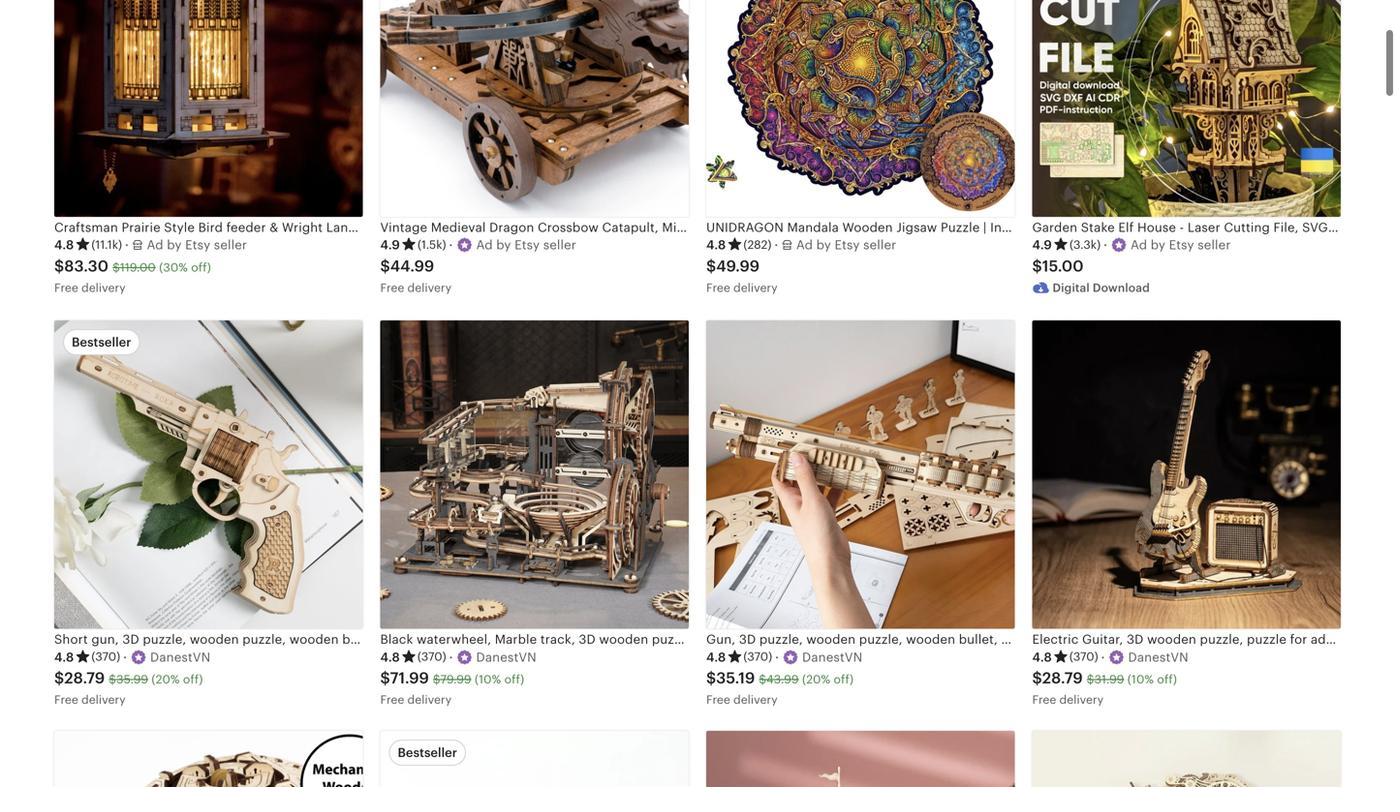 Task type: vqa. For each thing, say whether or not it's contained in the screenshot.
35.99
yes



Task type: locate. For each thing, give the bounding box(es) containing it.
a down elf
[[1131, 238, 1139, 252]]

4.8 for $ 35.19 $ 43.99 (20% off) free delivery
[[706, 650, 726, 665]]

$ inside $ 49.99 free delivery
[[706, 257, 716, 275]]

swing ride , music box, 3d wooden puzzle, puzzle for adults, jigsaw puzzle, wooden model kit, mechanical model, gifts for her, gifts for him image
[[706, 731, 1015, 788]]

laser
[[1188, 220, 1220, 235]]

2 28.79 from the left
[[1042, 670, 1083, 687]]

(20% inside $ 35.19 $ 43.99 (20% off) free delivery
[[802, 673, 830, 686]]

4.8 up 49.99
[[706, 238, 726, 252]]

d for 83.30
[[155, 238, 163, 252]]

etsy down -
[[1169, 238, 1194, 252]]

$ 28.79 $ 35.99 (20% off) free delivery
[[54, 670, 203, 707]]

off) inside $ 83.30 $ 119.00 (30% off) free delivery
[[191, 261, 211, 274]]

(10% for 71.99
[[475, 673, 501, 686]]

3 danestvn from the left
[[802, 650, 863, 665]]

4 (370) from the left
[[1069, 651, 1098, 664]]

· right "(282)"
[[774, 238, 778, 252]]

1 vertical spatial bestseller
[[398, 746, 457, 760]]

2 danestvn from the left
[[476, 650, 537, 665]]

free for $ 28.79 $ 35.99 (20% off) free delivery
[[54, 694, 78, 707]]

delivery down 71.99
[[407, 694, 452, 707]]

4.8 for $ 28.79 $ 31.99 (10% off) free delivery
[[1032, 650, 1052, 665]]

a d b y etsy seller right "(282)"
[[796, 238, 896, 252]]

4.8
[[54, 238, 74, 252], [706, 238, 726, 252], [54, 650, 74, 665], [380, 650, 400, 665], [706, 650, 726, 665], [1032, 650, 1052, 665]]

b down house
[[1151, 238, 1159, 252]]

2 b from the left
[[496, 238, 504, 252]]

1 seller from the left
[[214, 238, 247, 252]]

etsy right the (1.5k)
[[514, 238, 540, 252]]

3 seller from the left
[[863, 238, 896, 252]]

off) inside $ 71.99 $ 79.99 (10% off) free delivery
[[504, 673, 524, 686]]

(20% inside '$ 28.79 $ 35.99 (20% off) free delivery'
[[151, 673, 180, 686]]

a d b y etsy seller
[[147, 238, 247, 252], [476, 238, 576, 252], [796, 238, 896, 252], [1131, 238, 1231, 252]]

free for $ 71.99 $ 79.99 (10% off) free delivery
[[380, 694, 404, 707]]

b for 44.99
[[496, 238, 504, 252]]

1 (10% from the left
[[475, 673, 501, 686]]

delivery down 35.19
[[733, 694, 778, 707]]

a up the 119.00
[[147, 238, 156, 252]]

delivery down 49.99
[[733, 281, 778, 294]]

4 a from the left
[[1131, 238, 1139, 252]]

(370) up the 35.99 in the left of the page
[[91, 651, 120, 664]]

delivery inside '$ 28.79 $ 35.99 (20% off) free delivery'
[[81, 694, 126, 707]]

free inside $ 28.79 $ 31.99 (10% off) free delivery
[[1032, 694, 1056, 707]]

0 horizontal spatial 4.9
[[380, 238, 400, 252]]

free for $ 35.19 $ 43.99 (20% off) free delivery
[[706, 694, 730, 707]]

3 a from the left
[[796, 238, 805, 252]]

off) right 79.99
[[504, 673, 524, 686]]

danestvn for $ 28.79 $ 31.99 (10% off) free delivery
[[1128, 650, 1189, 665]]

off) for $ 28.79 $ 35.99 (20% off) free delivery
[[183, 673, 203, 686]]

off) for $ 28.79 $ 31.99 (10% off) free delivery
[[1157, 673, 1177, 686]]

2 seller from the left
[[543, 238, 576, 252]]

(370) up 71.99
[[417, 651, 446, 664]]

etsy for 49.99
[[835, 238, 860, 252]]

2 y from the left
[[504, 238, 511, 252]]

2 d from the left
[[485, 238, 493, 252]]

d
[[155, 238, 163, 252], [485, 238, 493, 252], [805, 238, 813, 252], [1139, 238, 1147, 252]]

(1.5k)
[[417, 238, 446, 251]]

garden
[[1032, 220, 1077, 235]]

1 horizontal spatial 28.79
[[1042, 670, 1083, 687]]

y down house
[[1159, 238, 1165, 252]]

off) for $ 71.99 $ 79.99 (10% off) free delivery
[[504, 673, 524, 686]]

danestvn for $ 28.79 $ 35.99 (20% off) free delivery
[[150, 650, 211, 665]]

28.79 left the 35.99 in the left of the page
[[64, 670, 105, 687]]

· right (11.1k)
[[125, 238, 129, 252]]

plan
[[1374, 220, 1395, 235]]

danestvn up $ 71.99 $ 79.99 (10% off) free delivery
[[476, 650, 537, 665]]

delivery inside $ 35.19 $ 43.99 (20% off) free delivery
[[733, 694, 778, 707]]

elf
[[1118, 220, 1134, 235]]

(10% right 79.99
[[475, 673, 501, 686]]

4.8 for $ 83.30 $ 119.00 (30% off) free delivery
[[54, 238, 74, 252]]

2 a d b y etsy seller from the left
[[476, 238, 576, 252]]

a
[[147, 238, 156, 252], [476, 238, 485, 252], [796, 238, 805, 252], [1131, 238, 1139, 252]]

gun, 3d puzzle, wooden puzzle, wooden bullet, 3d puzzle for adults, model gun, model kit, mechanical puzzle, 3d puzzle assembly image
[[706, 321, 1015, 629]]

delivery inside $ 71.99 $ 79.99 (10% off) free delivery
[[407, 694, 452, 707]]

danestvn up '$ 28.79 $ 35.99 (20% off) free delivery'
[[150, 650, 211, 665]]

·
[[125, 238, 129, 252], [449, 238, 453, 252], [774, 238, 778, 252], [1104, 238, 1107, 252], [123, 650, 127, 665], [449, 650, 453, 665], [775, 650, 779, 665], [1101, 650, 1105, 665]]

delivery down 83.30
[[81, 281, 126, 294]]

off) for $ 83.30 $ 119.00 (30% off) free delivery
[[191, 261, 211, 274]]

a d b y etsy seller for 44.99
[[476, 238, 576, 252]]

1 horizontal spatial bestseller
[[398, 746, 457, 760]]

(10% right 31.99
[[1127, 673, 1154, 686]]

off) right the 35.99 in the left of the page
[[183, 673, 203, 686]]

danestvn
[[150, 650, 211, 665], [476, 650, 537, 665], [802, 650, 863, 665], [1128, 650, 1189, 665]]

0 horizontal spatial (20%
[[151, 673, 180, 686]]

delivery for $ 35.19 $ 43.99 (20% off) free delivery
[[733, 694, 778, 707]]

y up (30%
[[175, 238, 182, 252]]

(370) up 31.99
[[1069, 651, 1098, 664]]

1 a from the left
[[147, 238, 156, 252]]

35.19
[[716, 670, 755, 687]]

cutting
[[1224, 220, 1270, 235]]

3 d from the left
[[805, 238, 813, 252]]

· up 43.99
[[775, 650, 779, 665]]

4.9 up 44.99
[[380, 238, 400, 252]]

bestseller
[[72, 335, 131, 350], [398, 746, 457, 760]]

· right the (1.5k)
[[449, 238, 453, 252]]

danestvn up $ 35.19 $ 43.99 (20% off) free delivery
[[802, 650, 863, 665]]

4 danestvn from the left
[[1128, 650, 1189, 665]]

d down house
[[1139, 238, 1147, 252]]

4 d from the left
[[1139, 238, 1147, 252]]

1 horizontal spatial (10%
[[1127, 673, 1154, 686]]

15.00
[[1042, 257, 1084, 275]]

a d b y etsy seller down -
[[1131, 238, 1231, 252]]

a d b y etsy seller up (30%
[[147, 238, 247, 252]]

free inside $ 49.99 free delivery
[[706, 281, 730, 294]]

1 horizontal spatial 4.9
[[1032, 238, 1052, 252]]

(10% inside $ 28.79 $ 31.99 (10% off) free delivery
[[1127, 673, 1154, 686]]

garden stake elf house - laser cutting file, svg vector plan of 3d plywood miniature image
[[1032, 0, 1341, 217]]

0 horizontal spatial 28.79
[[64, 670, 105, 687]]

1 28.79 from the left
[[64, 670, 105, 687]]

0 horizontal spatial bestseller
[[72, 335, 131, 350]]

3 (370) from the left
[[743, 651, 772, 664]]

free inside $ 71.99 $ 79.99 (10% off) free delivery
[[380, 694, 404, 707]]

off) inside $ 28.79 $ 31.99 (10% off) free delivery
[[1157, 673, 1177, 686]]

seller for 44.99
[[543, 238, 576, 252]]

1 a d b y etsy seller from the left
[[147, 238, 247, 252]]

(11.1k)
[[91, 238, 122, 251]]

delivery down 31.99
[[1059, 694, 1104, 707]]

1 y from the left
[[175, 238, 182, 252]]

danestvn up $ 28.79 $ 31.99 (10% off) free delivery
[[1128, 650, 1189, 665]]

etsy
[[185, 238, 210, 252], [514, 238, 540, 252], [835, 238, 860, 252], [1169, 238, 1194, 252]]

4.8 up 83.30
[[54, 238, 74, 252]]

etsy up (30%
[[185, 238, 210, 252]]

2 (20% from the left
[[802, 673, 830, 686]]

unidragon mandala wooden jigsaw puzzle | inexhaustible abundance | original, laser cut, unique shape, for adult and kids, beautiful gift box image
[[706, 0, 1015, 217]]

28.79 left 31.99
[[1042, 670, 1083, 687]]

(370) up 35.19
[[743, 651, 772, 664]]

· up 31.99
[[1101, 650, 1105, 665]]

1 4.9 from the left
[[380, 238, 400, 252]]

craftsman prairie style bird feeder & wright lantern. wooden 3d puzzle kits. diy model you build! mason jar w/ seed not included. image
[[54, 0, 363, 217]]

(10%
[[475, 673, 501, 686], [1127, 673, 1154, 686]]

1 etsy from the left
[[185, 238, 210, 252]]

digital
[[1053, 281, 1090, 294]]

$
[[54, 257, 64, 275], [380, 257, 390, 275], [706, 257, 716, 275], [1032, 257, 1042, 275], [112, 261, 120, 274], [54, 670, 64, 687], [380, 670, 390, 687], [706, 670, 716, 687], [1032, 670, 1042, 687], [109, 673, 116, 686], [433, 673, 440, 686], [759, 673, 766, 686], [1087, 673, 1094, 686]]

$ 71.99 $ 79.99 (10% off) free delivery
[[380, 670, 524, 707]]

2 4.9 from the left
[[1032, 238, 1052, 252]]

(30%
[[159, 261, 188, 274]]

off) inside $ 35.19 $ 43.99 (20% off) free delivery
[[834, 673, 854, 686]]

28.79 inside $ 28.79 $ 31.99 (10% off) free delivery
[[1042, 670, 1083, 687]]

b
[[167, 238, 175, 252], [496, 238, 504, 252], [816, 238, 824, 252], [1151, 238, 1159, 252]]

(370) for $ 28.79 $ 35.99 (20% off) free delivery
[[91, 651, 120, 664]]

1 (20% from the left
[[151, 673, 180, 686]]

79.99
[[440, 673, 471, 686]]

(20% for 35.19
[[802, 673, 830, 686]]

delivery inside $ 28.79 $ 31.99 (10% off) free delivery
[[1059, 694, 1104, 707]]

(20% right the 35.99 in the left of the page
[[151, 673, 180, 686]]

$ 49.99 free delivery
[[706, 257, 778, 294]]

b right the (1.5k)
[[496, 238, 504, 252]]

(20% right 43.99
[[802, 673, 830, 686]]

1 b from the left
[[167, 238, 175, 252]]

a for 44.99
[[476, 238, 485, 252]]

b up (30%
[[167, 238, 175, 252]]

y right the (1.5k)
[[504, 238, 511, 252]]

44.99
[[390, 257, 434, 275]]

3 a d b y etsy seller from the left
[[796, 238, 896, 252]]

· up 79.99
[[449, 650, 453, 665]]

49.99
[[716, 257, 760, 275]]

· down stake
[[1104, 238, 1107, 252]]

free inside $ 83.30 $ 119.00 (30% off) free delivery
[[54, 281, 78, 294]]

0 horizontal spatial (10%
[[475, 673, 501, 686]]

(370) for $ 35.19 $ 43.99 (20% off) free delivery
[[743, 651, 772, 664]]

d right the (1.5k)
[[485, 238, 493, 252]]

1 (370) from the left
[[91, 651, 120, 664]]

free inside '$ 28.79 $ 35.99 (20% off) free delivery'
[[54, 694, 78, 707]]

4.8 up 35.19
[[706, 650, 726, 665]]

delivery down the 35.99 in the left of the page
[[81, 694, 126, 707]]

28.79 inside '$ 28.79 $ 35.99 (20% off) free delivery'
[[64, 670, 105, 687]]

4.8 up '$ 28.79 $ 35.99 (20% off) free delivery'
[[54, 650, 74, 665]]

off) right (30%
[[191, 261, 211, 274]]

4.9 down 'garden'
[[1032, 238, 1052, 252]]

4 seller from the left
[[1198, 238, 1231, 252]]

b right "(282)"
[[816, 238, 824, 252]]

off) right 43.99
[[834, 673, 854, 686]]

y right "(282)"
[[824, 238, 831, 252]]

delivery down 44.99
[[407, 281, 452, 294]]

etsy for 83.30
[[185, 238, 210, 252]]

a right the (1.5k)
[[476, 238, 485, 252]]

off) right 31.99
[[1157, 673, 1177, 686]]

bestseller down $ 71.99 $ 79.99 (10% off) free delivery
[[398, 746, 457, 760]]

4.8 up 71.99
[[380, 650, 400, 665]]

(10% inside $ 71.99 $ 79.99 (10% off) free delivery
[[475, 673, 501, 686]]

free
[[54, 281, 78, 294], [380, 281, 404, 294], [706, 281, 730, 294], [54, 694, 78, 707], [380, 694, 404, 707], [706, 694, 730, 707], [1032, 694, 1056, 707]]

2 (10% from the left
[[1127, 673, 1154, 686]]

delivery
[[81, 281, 126, 294], [407, 281, 452, 294], [733, 281, 778, 294], [81, 694, 126, 707], [407, 694, 452, 707], [733, 694, 778, 707], [1059, 694, 1104, 707]]

2 a from the left
[[476, 238, 485, 252]]

off) inside '$ 28.79 $ 35.99 (20% off) free delivery'
[[183, 673, 203, 686]]

y
[[175, 238, 182, 252], [504, 238, 511, 252], [824, 238, 831, 252], [1159, 238, 1165, 252]]

· up the 35.99 in the left of the page
[[123, 650, 127, 665]]

house
[[1137, 220, 1176, 235]]

3 etsy from the left
[[835, 238, 860, 252]]

delivery inside $ 83.30 $ 119.00 (30% off) free delivery
[[81, 281, 126, 294]]

(370)
[[91, 651, 120, 664], [417, 651, 446, 664], [743, 651, 772, 664], [1069, 651, 1098, 664]]

etsy right "(282)"
[[835, 238, 860, 252]]

83.30
[[64, 257, 109, 275]]

1 danestvn from the left
[[150, 650, 211, 665]]

28.79
[[64, 670, 105, 687], [1042, 670, 1083, 687]]

2 (370) from the left
[[417, 651, 446, 664]]

off)
[[191, 261, 211, 274], [183, 673, 203, 686], [504, 673, 524, 686], [834, 673, 854, 686], [1157, 673, 1177, 686]]

(20%
[[151, 673, 180, 686], [802, 673, 830, 686]]

1 d from the left
[[155, 238, 163, 252]]

1 horizontal spatial (20%
[[802, 673, 830, 686]]

file,
[[1273, 220, 1299, 235]]

a for 49.99
[[796, 238, 805, 252]]

(370) for $ 28.79 $ 31.99 (10% off) free delivery
[[1069, 651, 1098, 664]]

free inside $ 35.19 $ 43.99 (20% off) free delivery
[[706, 694, 730, 707]]

0 vertical spatial bestseller
[[72, 335, 131, 350]]

3 b from the left
[[816, 238, 824, 252]]

d up (30%
[[155, 238, 163, 252]]

4.8 up $ 28.79 $ 31.99 (10% off) free delivery
[[1032, 650, 1052, 665]]

3 y from the left
[[824, 238, 831, 252]]

2 etsy from the left
[[514, 238, 540, 252]]

seller
[[214, 238, 247, 252], [543, 238, 576, 252], [863, 238, 896, 252], [1198, 238, 1231, 252]]

a right "(282)"
[[796, 238, 805, 252]]

bestseller down $ 83.30 $ 119.00 (30% off) free delivery
[[72, 335, 131, 350]]

4.9
[[380, 238, 400, 252], [1032, 238, 1052, 252]]

d right "(282)"
[[805, 238, 813, 252]]

a d b y etsy seller right the (1.5k)
[[476, 238, 576, 252]]



Task type: describe. For each thing, give the bounding box(es) containing it.
bestseller for 3d wood puzzle | m falcon spaceship 3d puzzle | 3mm mdf wood board puzzle | self assembly @ 150 pieces puzzle kit | limited instructions image
[[398, 746, 457, 760]]

(282)
[[743, 238, 771, 251]]

d for 49.99
[[805, 238, 813, 252]]

danestvn for $ 35.19 $ 43.99 (20% off) free delivery
[[802, 650, 863, 665]]

delivery for $ 28.79 $ 35.99 (20% off) free delivery
[[81, 694, 126, 707]]

$ 44.99 free delivery
[[380, 257, 452, 294]]

3d wood puzzle | m falcon spaceship 3d puzzle | 3mm mdf wood board puzzle | self assembly @ 150 pieces puzzle kit | limited instructions image
[[380, 731, 689, 788]]

delivery for $ 71.99 $ 79.99 (10% off) free delivery
[[407, 694, 452, 707]]

(3.3k)
[[1069, 238, 1101, 251]]

(10% for 28.79
[[1127, 673, 1154, 686]]

garden stake elf house - laser cutting file, svg vector plan
[[1032, 220, 1395, 235]]

4.8 for $ 28.79 $ 35.99 (20% off) free delivery
[[54, 650, 74, 665]]

vector
[[1332, 220, 1371, 235]]

(20% for 28.79
[[151, 673, 180, 686]]

electric guitar, 3d wooden puzzle, puzzle for adults, model kit, mechanical puzzle, 3d puzzle assembly, gifts for her, gifts for him image
[[1032, 321, 1341, 629]]

$ 15.00
[[1032, 257, 1084, 275]]

3d wooden puzzle turtle mechanical model adult craft kit image
[[54, 731, 363, 788]]

seller for 83.30
[[214, 238, 247, 252]]

(370) for $ 71.99 $ 79.99 (10% off) free delivery
[[417, 651, 446, 664]]

4 b from the left
[[1151, 238, 1159, 252]]

· for $ 28.79 $ 35.99 (20% off) free delivery
[[123, 650, 127, 665]]

4.9 for 15.00
[[1032, 238, 1052, 252]]

$ inside $ 44.99 free delivery
[[380, 257, 390, 275]]

43.99
[[766, 673, 799, 686]]

bestseller for short gun, 3d puzzle, wooden puzzle, wooden bullet, 3d puzzle for adults, model gun, model kit, mechanical puzzle, 3d puzzle assembly image
[[72, 335, 131, 350]]

28.79 for $ 28.79 $ 35.99 (20% off) free delivery
[[64, 670, 105, 687]]

delivery inside $ 49.99 free delivery
[[733, 281, 778, 294]]

y for 49.99
[[824, 238, 831, 252]]

-
[[1180, 220, 1184, 235]]

download
[[1093, 281, 1150, 294]]

delivery for $ 28.79 $ 31.99 (10% off) free delivery
[[1059, 694, 1104, 707]]

short gun, 3d puzzle, wooden puzzle, wooden bullet, 3d puzzle for adults, model gun, model kit, mechanical puzzle, 3d puzzle assembly image
[[54, 321, 363, 629]]

digital download
[[1053, 281, 1150, 294]]

seller for 49.99
[[863, 238, 896, 252]]

zodiac clock, 3d wooden puzzle, 3d puzzle for adults, wooden craft, wooden puzzle, diy kit, home decor, gifts for her, gifts for him image
[[1032, 731, 1341, 788]]

etsy for 44.99
[[514, 238, 540, 252]]

stake
[[1081, 220, 1115, 235]]

$ 35.19 $ 43.99 (20% off) free delivery
[[706, 670, 854, 707]]

· for $ 35.19 $ 43.99 (20% off) free delivery
[[775, 650, 779, 665]]

y for 83.30
[[175, 238, 182, 252]]

4 y from the left
[[1159, 238, 1165, 252]]

free for $ 83.30 $ 119.00 (30% off) free delivery
[[54, 281, 78, 294]]

71.99
[[390, 670, 429, 687]]

$ 83.30 $ 119.00 (30% off) free delivery
[[54, 257, 211, 294]]

d for 44.99
[[485, 238, 493, 252]]

a d b y etsy seller for 49.99
[[796, 238, 896, 252]]

a for 83.30
[[147, 238, 156, 252]]

delivery inside $ 44.99 free delivery
[[407, 281, 452, 294]]

4.8 for $ 49.99 free delivery
[[706, 238, 726, 252]]

danestvn for $ 71.99 $ 79.99 (10% off) free delivery
[[476, 650, 537, 665]]

4.8 for $ 71.99 $ 79.99 (10% off) free delivery
[[380, 650, 400, 665]]

b for 83.30
[[167, 238, 175, 252]]

31.99
[[1094, 673, 1124, 686]]

4 etsy from the left
[[1169, 238, 1194, 252]]

off) for $ 35.19 $ 43.99 (20% off) free delivery
[[834, 673, 854, 686]]

119.00
[[120, 261, 156, 274]]

4.9 for 44.99
[[380, 238, 400, 252]]

4 a d b y etsy seller from the left
[[1131, 238, 1231, 252]]

svg
[[1302, 220, 1328, 235]]

· for $ 49.99 free delivery
[[774, 238, 778, 252]]

· for $ 71.99 $ 79.99 (10% off) free delivery
[[449, 650, 453, 665]]

$ 28.79 $ 31.99 (10% off) free delivery
[[1032, 670, 1177, 707]]

y for 44.99
[[504, 238, 511, 252]]

free for $ 28.79 $ 31.99 (10% off) free delivery
[[1032, 694, 1056, 707]]

· for $ 28.79 $ 31.99 (10% off) free delivery
[[1101, 650, 1105, 665]]

delivery for $ 83.30 $ 119.00 (30% off) free delivery
[[81, 281, 126, 294]]

black waterwheel, marble track, 3d wooden puzzle, puzzle for adult, wooden model kit, mechanical model, gifts for her, gifts for him image
[[380, 321, 689, 629]]

b for 49.99
[[816, 238, 824, 252]]

· for $ 44.99 free delivery
[[449, 238, 453, 252]]

vintage medieval dragon crossbow catapult, miniature decoration, desk toy, diy 3d wooden puzzle, model kit, birthday gift father's day gift image
[[380, 0, 689, 217]]

35.99
[[116, 673, 148, 686]]

free inside $ 44.99 free delivery
[[380, 281, 404, 294]]

a d b y etsy seller for 83.30
[[147, 238, 247, 252]]

28.79 for $ 28.79 $ 31.99 (10% off) free delivery
[[1042, 670, 1083, 687]]



